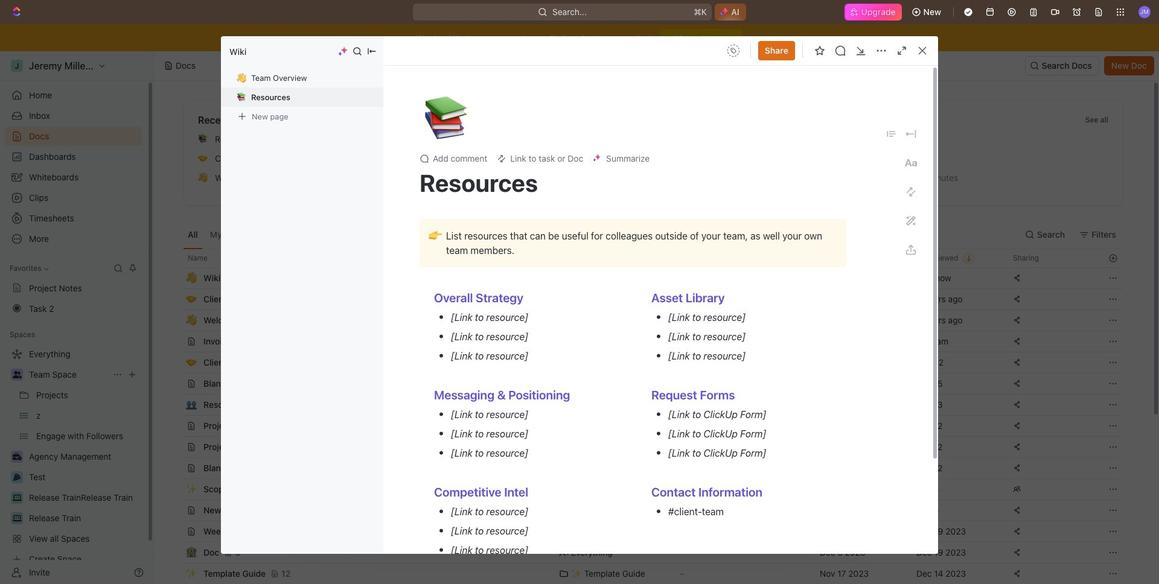 Task type: locate. For each thing, give the bounding box(es) containing it.
1 horizontal spatial dropdown menu image
[[887, 129, 898, 140]]

1 vertical spatial dropdown menu image
[[887, 129, 898, 140]]

qdq9q image
[[714, 231, 724, 241], [714, 253, 724, 263]]

table
[[170, 249, 1124, 585]]

1 vertical spatial qdq9q image
[[714, 253, 724, 263]]

user group image
[[12, 372, 21, 379]]

1 qdq9q image from the top
[[714, 231, 724, 241]]

0 horizontal spatial dropdown menu image
[[724, 41, 744, 60]]

0 vertical spatial qdq9q image
[[714, 231, 724, 241]]

cell
[[170, 268, 183, 289], [552, 268, 673, 289], [813, 268, 910, 289], [170, 289, 183, 310], [170, 311, 183, 331], [170, 332, 183, 352], [170, 353, 183, 373], [170, 374, 183, 394], [170, 416, 183, 437], [170, 437, 183, 458], [170, 459, 183, 479], [170, 480, 183, 500], [170, 501, 183, 521], [170, 522, 183, 542], [170, 543, 183, 564]]

sidebar navigation
[[0, 51, 154, 585]]

e83zz image
[[714, 297, 724, 306]]

tab list
[[183, 221, 482, 249]]

dropdown menu image
[[724, 41, 744, 60], [887, 129, 898, 140]]

column header
[[170, 249, 183, 268]]

Search or run a command… text field
[[318, 154, 408, 169]]

row
[[170, 249, 1124, 268], [170, 268, 1124, 289], [170, 289, 1124, 311], [170, 310, 1124, 332], [170, 331, 1124, 353], [170, 352, 1124, 374], [170, 373, 1124, 395], [183, 394, 1124, 416], [170, 416, 1124, 437], [170, 437, 1124, 459], [170, 458, 1124, 480], [170, 479, 1124, 501], [170, 500, 1124, 522], [170, 521, 1124, 543], [170, 542, 1124, 564], [183, 564, 1124, 585]]



Task type: vqa. For each thing, say whether or not it's contained in the screenshot.
the Assigned to me icon at right bottom
no



Task type: describe. For each thing, give the bounding box(es) containing it.
0 vertical spatial dropdown menu image
[[724, 41, 744, 60]]

2 qdq9q image from the top
[[714, 253, 724, 263]]



